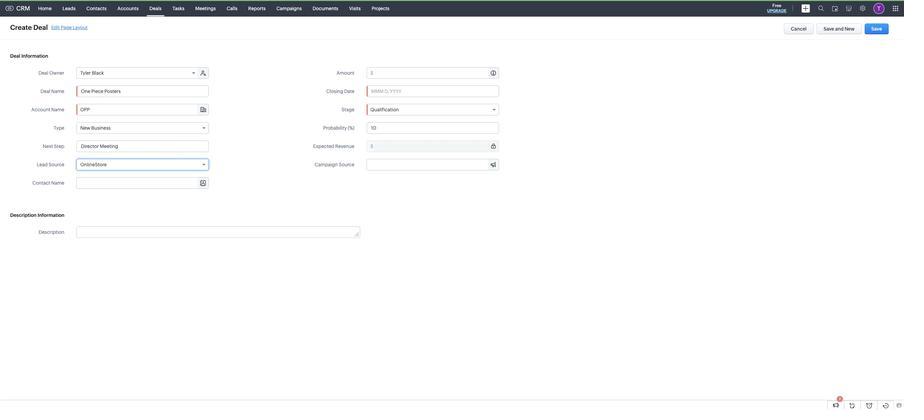 Task type: describe. For each thing, give the bounding box(es) containing it.
and
[[836, 26, 845, 32]]

probability (%)
[[323, 125, 355, 131]]

black
[[92, 70, 104, 76]]

name for contact name
[[51, 180, 64, 186]]

business
[[91, 125, 111, 131]]

amount
[[337, 70, 355, 76]]

projects
[[372, 6, 390, 11]]

Tyler Black field
[[77, 68, 199, 79]]

next
[[43, 144, 53, 149]]

cancel button
[[785, 23, 815, 34]]

deal for deal owner
[[39, 70, 48, 76]]

type
[[54, 125, 64, 131]]

lead
[[37, 162, 48, 168]]

onlinestore
[[80, 162, 107, 168]]

closing date
[[327, 89, 355, 94]]

free upgrade
[[768, 3, 787, 13]]

crm
[[16, 5, 30, 12]]

upgrade
[[768, 8, 787, 13]]

$ for expected revenue
[[371, 144, 374, 149]]

page
[[61, 25, 72, 30]]

layout
[[73, 25, 88, 30]]

new inside field
[[80, 125, 90, 131]]

contacts
[[87, 6, 107, 11]]

new business
[[80, 125, 111, 131]]

edit page layout link
[[51, 25, 88, 30]]

description for description
[[39, 230, 64, 235]]

qualification
[[371, 107, 399, 112]]

edit
[[51, 25, 60, 30]]

information for description information
[[38, 213, 64, 218]]

expected
[[313, 144, 335, 149]]

cancel
[[792, 26, 807, 32]]

projects link
[[367, 0, 395, 16]]

account name
[[31, 107, 64, 112]]

save for save and new
[[824, 26, 835, 32]]

deals link
[[144, 0, 167, 16]]

source for campaign source
[[339, 162, 355, 168]]

home link
[[33, 0, 57, 16]]

deal for deal information
[[10, 53, 20, 59]]

step
[[54, 144, 64, 149]]

save for save
[[872, 26, 883, 32]]

expected revenue
[[313, 144, 355, 149]]

documents link
[[307, 0, 344, 16]]

tyler
[[80, 70, 91, 76]]

calls link
[[221, 0, 243, 16]]

free
[[773, 3, 782, 8]]

meetings link
[[190, 0, 221, 16]]

(%)
[[348, 125, 355, 131]]

deal left the edit
[[33, 23, 48, 31]]

tyler black
[[80, 70, 104, 76]]

campaign
[[315, 162, 338, 168]]

create
[[10, 23, 32, 31]]

owner
[[49, 70, 64, 76]]

save button
[[865, 23, 890, 34]]

description for description information
[[10, 213, 37, 218]]



Task type: locate. For each thing, give the bounding box(es) containing it.
2 name from the top
[[51, 107, 64, 112]]

source down revenue
[[339, 162, 355, 168]]

1 save from the left
[[824, 26, 835, 32]]

information
[[21, 53, 48, 59], [38, 213, 64, 218]]

information down "contact name"
[[38, 213, 64, 218]]

1 vertical spatial description
[[39, 230, 64, 235]]

documents
[[313, 6, 339, 11]]

save and new
[[824, 26, 856, 32]]

1 horizontal spatial source
[[339, 162, 355, 168]]

profile image
[[874, 3, 885, 14]]

accounts link
[[112, 0, 144, 16]]

3 name from the top
[[51, 180, 64, 186]]

deal down create
[[10, 53, 20, 59]]

deal information
[[10, 53, 48, 59]]

create menu image
[[802, 4, 811, 12]]

1 source from the left
[[49, 162, 64, 168]]

2 $ from the top
[[371, 144, 374, 149]]

visits link
[[344, 0, 367, 16]]

revenue
[[336, 144, 355, 149]]

Qualification field
[[367, 104, 500, 116]]

0 vertical spatial $
[[371, 70, 374, 76]]

0 vertical spatial name
[[51, 89, 64, 94]]

save down profile element
[[872, 26, 883, 32]]

2
[[840, 397, 842, 401]]

0 horizontal spatial description
[[10, 213, 37, 218]]

description information
[[10, 213, 64, 218]]

contacts link
[[81, 0, 112, 16]]

source right lead at the top left
[[49, 162, 64, 168]]

name for account name
[[51, 107, 64, 112]]

save left and
[[824, 26, 835, 32]]

meetings
[[196, 6, 216, 11]]

leads
[[63, 6, 76, 11]]

name right 'account'
[[51, 107, 64, 112]]

name right contact
[[51, 180, 64, 186]]

calls
[[227, 6, 238, 11]]

visits
[[349, 6, 361, 11]]

date
[[344, 89, 355, 94]]

campaign source
[[315, 162, 355, 168]]

1 vertical spatial name
[[51, 107, 64, 112]]

calendar image
[[833, 6, 839, 11]]

MMM D, YYYY text field
[[367, 86, 500, 97]]

contact
[[32, 180, 50, 186]]

$ right revenue
[[371, 144, 374, 149]]

0 horizontal spatial new
[[80, 125, 90, 131]]

deal for deal name
[[41, 89, 50, 94]]

None field
[[77, 104, 209, 115], [367, 159, 499, 170], [77, 178, 209, 189], [77, 104, 209, 115], [367, 159, 499, 170], [77, 178, 209, 189]]

search image
[[819, 5, 825, 11]]

closing
[[327, 89, 344, 94]]

save and new button
[[817, 23, 863, 34]]

2 source from the left
[[339, 162, 355, 168]]

deal name
[[41, 89, 64, 94]]

New Business field
[[77, 122, 209, 134]]

information up "deal owner"
[[21, 53, 48, 59]]

tasks link
[[167, 0, 190, 16]]

deals
[[150, 6, 162, 11]]

2 save from the left
[[872, 26, 883, 32]]

$ for amount
[[371, 70, 374, 76]]

reports
[[249, 6, 266, 11]]

0 vertical spatial new
[[845, 26, 856, 32]]

new inside button
[[845, 26, 856, 32]]

0 vertical spatial description
[[10, 213, 37, 218]]

contact name
[[32, 180, 64, 186]]

1 name from the top
[[51, 89, 64, 94]]

campaigns link
[[271, 0, 307, 16]]

name down the owner
[[51, 89, 64, 94]]

probability
[[323, 125, 347, 131]]

name for deal name
[[51, 89, 64, 94]]

0 horizontal spatial save
[[824, 26, 835, 32]]

information for deal information
[[21, 53, 48, 59]]

None text field
[[77, 104, 209, 115], [367, 122, 500, 134], [77, 141, 209, 152], [77, 178, 209, 189], [77, 227, 360, 238], [77, 104, 209, 115], [367, 122, 500, 134], [77, 141, 209, 152], [77, 178, 209, 189], [77, 227, 360, 238]]

deal up account name
[[41, 89, 50, 94]]

campaigns
[[277, 6, 302, 11]]

tasks
[[173, 6, 185, 11]]

1 horizontal spatial new
[[845, 26, 856, 32]]

deal left the owner
[[39, 70, 48, 76]]

None text field
[[375, 68, 499, 79], [77, 86, 209, 97], [375, 141, 499, 152], [367, 159, 499, 170], [375, 68, 499, 79], [77, 86, 209, 97], [375, 141, 499, 152], [367, 159, 499, 170]]

deal
[[33, 23, 48, 31], [10, 53, 20, 59], [39, 70, 48, 76], [41, 89, 50, 94]]

$
[[371, 70, 374, 76], [371, 144, 374, 149]]

search element
[[815, 0, 829, 17]]

2 vertical spatial name
[[51, 180, 64, 186]]

1 horizontal spatial description
[[39, 230, 64, 235]]

create deal edit page layout
[[10, 23, 88, 31]]

OnlineStore field
[[77, 159, 209, 171]]

source for lead source
[[49, 162, 64, 168]]

new right and
[[845, 26, 856, 32]]

name
[[51, 89, 64, 94], [51, 107, 64, 112], [51, 180, 64, 186]]

deal owner
[[39, 70, 64, 76]]

new
[[845, 26, 856, 32], [80, 125, 90, 131]]

next step
[[43, 144, 64, 149]]

1 vertical spatial $
[[371, 144, 374, 149]]

lead source
[[37, 162, 64, 168]]

1 vertical spatial information
[[38, 213, 64, 218]]

account
[[31, 107, 50, 112]]

1 vertical spatial new
[[80, 125, 90, 131]]

home
[[38, 6, 52, 11]]

save
[[824, 26, 835, 32], [872, 26, 883, 32]]

$ right amount
[[371, 70, 374, 76]]

description
[[10, 213, 37, 218], [39, 230, 64, 235]]

source
[[49, 162, 64, 168], [339, 162, 355, 168]]

crm link
[[5, 5, 30, 12]]

profile element
[[870, 0, 889, 16]]

leads link
[[57, 0, 81, 16]]

1 horizontal spatial save
[[872, 26, 883, 32]]

0 horizontal spatial source
[[49, 162, 64, 168]]

new left business
[[80, 125, 90, 131]]

accounts
[[118, 6, 139, 11]]

reports link
[[243, 0, 271, 16]]

stage
[[342, 107, 355, 112]]

0 vertical spatial information
[[21, 53, 48, 59]]

create menu element
[[798, 0, 815, 16]]

1 $ from the top
[[371, 70, 374, 76]]



Task type: vqa. For each thing, say whether or not it's contained in the screenshot.
seconds)
no



